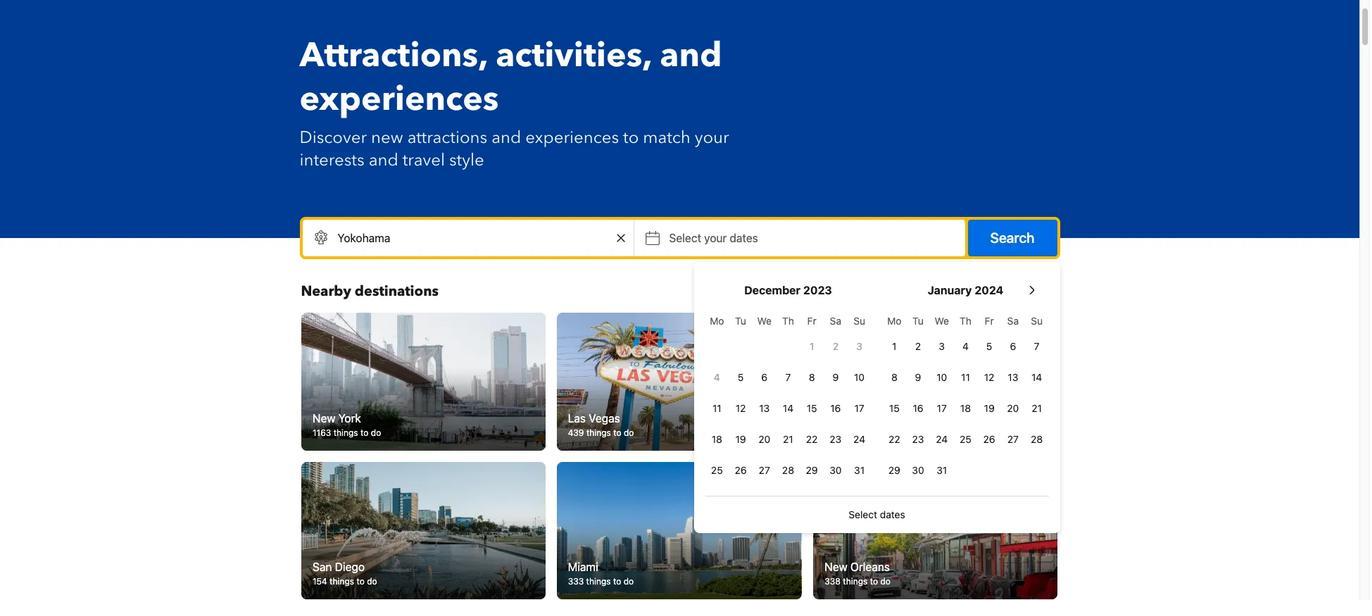 Task type: vqa. For each thing, say whether or not it's contained in the screenshot.
2nd what
no



Task type: describe. For each thing, give the bounding box(es) containing it.
9 December 2023 checkbox
[[824, 364, 848, 392]]

tu for december
[[736, 315, 747, 327]]

4 for 4 checkbox
[[963, 340, 969, 352]]

1 vertical spatial dates
[[880, 509, 906, 521]]

3 January 2024 checkbox
[[931, 333, 954, 361]]

31 for 31 january 2024 option
[[937, 464, 948, 476]]

10 December 2023 checkbox
[[848, 364, 872, 392]]

18 for 18 option at bottom
[[961, 402, 972, 414]]

december 2023
[[745, 284, 833, 297]]

27 for 27 checkbox
[[759, 464, 771, 476]]

13 December 2023 checkbox
[[753, 395, 777, 423]]

we for january
[[935, 315, 950, 327]]

destinations
[[355, 282, 439, 301]]

30 December 2023 checkbox
[[824, 457, 848, 485]]

1 December 2023 checkbox
[[801, 333, 824, 361]]

29 January 2024 checkbox
[[883, 457, 907, 485]]

8 for the 8 option at the right
[[809, 371, 816, 383]]

31 January 2024 checkbox
[[931, 457, 954, 485]]

26 December 2023 checkbox
[[729, 457, 753, 485]]

select dates
[[849, 509, 906, 521]]

30 for 30 "checkbox"
[[913, 464, 925, 476]]

5 December 2023 checkbox
[[729, 364, 753, 392]]

we for december
[[758, 315, 772, 327]]

21 for 21 option
[[784, 433, 794, 445]]

21 January 2024 checkbox
[[1026, 395, 1049, 423]]

9 for 9 december 2023 option at bottom right
[[833, 371, 839, 383]]

do for new orleans
[[881, 576, 891, 587]]

las
[[569, 412, 586, 425]]

27 January 2024 checkbox
[[1002, 426, 1026, 454]]

grid for december
[[706, 307, 872, 485]]

19 December 2023 checkbox
[[729, 426, 753, 454]]

attractions, activities, and experiences discover new attractions and experiences to match your interests and travel style
[[300, 32, 730, 172]]

things for key west
[[842, 427, 866, 438]]

orleans
[[851, 561, 890, 574]]

4 December 2023 checkbox
[[706, 364, 729, 392]]

2 for december 2023
[[833, 340, 839, 352]]

1 vertical spatial your
[[705, 232, 727, 244]]

new orleans image
[[814, 462, 1058, 600]]

18 December 2023 checkbox
[[706, 426, 729, 454]]

th for december
[[783, 315, 795, 327]]

5 for 5 checkbox at the bottom right
[[738, 371, 744, 383]]

2024
[[975, 284, 1004, 297]]

to for las vegas
[[614, 427, 622, 438]]

things for new orleans
[[843, 576, 868, 587]]

11 for 11 january 2024 checkbox on the bottom right
[[962, 371, 971, 383]]

6 for 6 december 2023 "checkbox"
[[762, 371, 768, 383]]

do for key west
[[879, 427, 889, 438]]

tu for january
[[913, 315, 924, 327]]

1 January 2024 checkbox
[[883, 333, 907, 361]]

miami
[[569, 561, 599, 574]]

13 for 13 january 2024 checkbox
[[1008, 371, 1019, 383]]

things for san diego
[[329, 576, 354, 587]]

january
[[928, 284, 973, 297]]

16 December 2023 checkbox
[[824, 395, 848, 423]]

1 for december
[[810, 340, 815, 352]]

4 January 2024 checkbox
[[954, 333, 978, 361]]

23 for 23 december 2023 option
[[830, 433, 842, 445]]

14 December 2023 checkbox
[[777, 395, 801, 423]]

select for select dates
[[849, 509, 878, 521]]

19 for the 19 january 2024 checkbox
[[985, 402, 995, 414]]

19 January 2024 checkbox
[[978, 395, 1002, 423]]

17 December 2023 checkbox
[[848, 395, 872, 423]]

discover
[[300, 126, 367, 149]]

to inside miami 333 things to do
[[614, 576, 622, 587]]

29 December 2023 checkbox
[[801, 457, 824, 485]]

25 for the 25 january 2024 option
[[960, 433, 972, 445]]

8 December 2023 checkbox
[[801, 364, 824, 392]]

9 for "9" 'checkbox'
[[916, 371, 922, 383]]

diego
[[335, 561, 365, 574]]

new york 1163 things to do
[[312, 412, 381, 438]]

333
[[569, 576, 585, 587]]

1 horizontal spatial experiences
[[526, 126, 619, 149]]

8 for 8 checkbox at right
[[892, 371, 898, 383]]

2 January 2024 checkbox
[[907, 333, 931, 361]]

nearby
[[301, 282, 351, 301]]

154
[[312, 576, 327, 587]]

do inside miami 333 things to do
[[624, 576, 635, 587]]

activities,
[[496, 32, 652, 79]]

22 for 22 january 2024 checkbox
[[889, 433, 901, 445]]

22 for 22 checkbox
[[807, 433, 818, 445]]

san
[[312, 561, 332, 574]]

3 for december 2023
[[857, 340, 863, 352]]

su for 2023
[[854, 315, 866, 327]]

0 vertical spatial experiences
[[300, 76, 499, 123]]

december
[[745, 284, 801, 297]]

6 January 2024 checkbox
[[1002, 333, 1026, 361]]

16 January 2024 checkbox
[[907, 395, 931, 423]]

0 horizontal spatial and
[[369, 149, 399, 172]]

10 for "10" option on the right of page
[[937, 371, 948, 383]]

5 January 2024 checkbox
[[978, 333, 1002, 361]]

2 for january 2024
[[916, 340, 922, 352]]

1163
[[312, 427, 331, 438]]

17 January 2024 checkbox
[[931, 395, 954, 423]]

grid for january
[[883, 307, 1049, 485]]

29 for 29 january 2024 option on the bottom of the page
[[889, 464, 901, 476]]

Where are you going? search field
[[303, 220, 634, 256]]

sa for 2023
[[830, 315, 842, 327]]

new for new orleans
[[825, 561, 848, 574]]

2 horizontal spatial and
[[660, 32, 723, 79]]

attractions
[[408, 126, 488, 149]]

your inside the "attractions, activities, and experiences discover new attractions and experiences to match your interests and travel style"
[[695, 126, 730, 149]]

0 horizontal spatial 26
[[735, 464, 747, 476]]

23 for 23 january 2024 checkbox
[[913, 433, 925, 445]]

30 January 2024 checkbox
[[907, 457, 931, 485]]

fr for 2023
[[808, 315, 817, 327]]

mo for january
[[888, 315, 902, 327]]



Task type: locate. For each thing, give the bounding box(es) containing it.
san diego 154 things to do
[[312, 561, 377, 587]]

31 right 30 "checkbox"
[[937, 464, 948, 476]]

things inside new orleans 338 things to do
[[843, 576, 868, 587]]

0 vertical spatial 14
[[1032, 371, 1043, 383]]

16
[[831, 402, 841, 414], [913, 402, 924, 414]]

dates down 29 january 2024 option on the bottom of the page
[[880, 509, 906, 521]]

1 horizontal spatial 21
[[1032, 402, 1043, 414]]

key west image
[[814, 313, 1058, 451]]

12 for 12 january 2024 option
[[985, 371, 995, 383]]

8 left "9" 'checkbox'
[[892, 371, 898, 383]]

13
[[1008, 371, 1019, 383], [760, 402, 770, 414]]

select for select your dates
[[670, 232, 702, 244]]

20 January 2024 checkbox
[[1002, 395, 1026, 423]]

do right 24 checkbox
[[879, 427, 889, 438]]

0 horizontal spatial 24
[[854, 433, 866, 445]]

0 horizontal spatial 30
[[830, 464, 842, 476]]

your
[[695, 126, 730, 149], [705, 232, 727, 244]]

4
[[963, 340, 969, 352], [714, 371, 721, 383]]

dates up december
[[730, 232, 759, 244]]

th up 4 checkbox
[[960, 315, 972, 327]]

2 29 from the left
[[889, 464, 901, 476]]

0 horizontal spatial 5
[[738, 371, 744, 383]]

11 left 12 option at right bottom
[[713, 402, 722, 414]]

0 vertical spatial 20
[[1008, 402, 1020, 414]]

2 17 from the left
[[937, 402, 947, 414]]

to inside san diego 154 things to do
[[356, 576, 364, 587]]

24 January 2024 checkbox
[[931, 426, 954, 454]]

14 right '13 december 2023' checkbox
[[783, 402, 794, 414]]

15 inside option
[[807, 402, 818, 414]]

0 horizontal spatial 1
[[810, 340, 815, 352]]

1 th from the left
[[783, 315, 795, 327]]

3 left 4 checkbox
[[939, 340, 946, 352]]

2 sa from the left
[[1008, 315, 1019, 327]]

29 inside 29 december 2023 checkbox
[[806, 464, 818, 476]]

17 for 17 checkbox on the bottom right of the page
[[855, 402, 865, 414]]

su up 7 january 2024 option
[[1032, 315, 1043, 327]]

las vegas 439 things to do
[[569, 412, 635, 438]]

27 inside checkbox
[[759, 464, 771, 476]]

3 inside option
[[857, 340, 863, 352]]

5 inside checkbox
[[738, 371, 744, 383]]

to for new york
[[360, 427, 368, 438]]

24 for 24 checkbox
[[854, 433, 866, 445]]

7 December 2023 checkbox
[[777, 364, 801, 392]]

21 inside checkbox
[[1032, 402, 1043, 414]]

things down miami
[[587, 576, 612, 587]]

1 horizontal spatial 2
[[916, 340, 922, 352]]

1 horizontal spatial grid
[[883, 307, 1049, 485]]

1 horizontal spatial 4
[[963, 340, 969, 352]]

0 vertical spatial 18
[[961, 402, 972, 414]]

do right 1163
[[371, 427, 381, 438]]

1 horizontal spatial 30
[[913, 464, 925, 476]]

17 for 17 january 2024 option
[[937, 402, 947, 414]]

27 December 2023 checkbox
[[753, 457, 777, 485]]

4 for the "4 december 2023" checkbox
[[714, 371, 721, 383]]

nearby destinations
[[301, 282, 439, 301]]

to down diego
[[356, 576, 364, 587]]

2 9 from the left
[[916, 371, 922, 383]]

22 left 23 january 2024 checkbox
[[889, 433, 901, 445]]

1 we from the left
[[758, 315, 772, 327]]

to inside the new york 1163 things to do
[[360, 427, 368, 438]]

2 23 from the left
[[913, 433, 925, 445]]

we up 3 'option'
[[935, 315, 950, 327]]

we down december
[[758, 315, 772, 327]]

11 inside checkbox
[[962, 371, 971, 383]]

1 horizontal spatial 11
[[962, 371, 971, 383]]

4 inside checkbox
[[714, 371, 721, 383]]

22
[[807, 433, 818, 445], [889, 433, 901, 445]]

0 horizontal spatial 18
[[712, 433, 723, 445]]

interests
[[300, 149, 365, 172]]

0 horizontal spatial 20
[[759, 433, 771, 445]]

25 left 26 option
[[712, 464, 723, 476]]

0 horizontal spatial 2
[[833, 340, 839, 352]]

things down diego
[[329, 576, 354, 587]]

1 vertical spatial 25
[[712, 464, 723, 476]]

attractions,
[[300, 32, 488, 79]]

1 29 from the left
[[806, 464, 818, 476]]

14 for 14 checkbox
[[783, 402, 794, 414]]

8 January 2024 checkbox
[[883, 364, 907, 392]]

5 for 5 option
[[987, 340, 993, 352]]

17 inside checkbox
[[855, 402, 865, 414]]

24 for 24 january 2024 option
[[937, 433, 948, 445]]

grid
[[706, 307, 872, 485], [883, 307, 1049, 485]]

3 right 2 checkbox
[[857, 340, 863, 352]]

1 horizontal spatial 23
[[913, 433, 925, 445]]

17
[[855, 402, 865, 414], [937, 402, 947, 414]]

miami image
[[557, 462, 802, 600]]

12 right 11 january 2024 checkbox on the bottom right
[[985, 371, 995, 383]]

13 inside checkbox
[[760, 402, 770, 414]]

18
[[961, 402, 972, 414], [712, 433, 723, 445]]

11 December 2023 checkbox
[[706, 395, 729, 423]]

10
[[855, 371, 865, 383], [937, 371, 948, 383]]

things down orleans
[[843, 576, 868, 587]]

2 30 from the left
[[913, 464, 925, 476]]

30
[[830, 464, 842, 476], [913, 464, 925, 476]]

experiences
[[300, 76, 499, 123], [526, 126, 619, 149]]

1 horizontal spatial tu
[[913, 315, 924, 327]]

22 left 129
[[807, 433, 818, 445]]

1 30 from the left
[[830, 464, 842, 476]]

0 horizontal spatial new
[[312, 412, 335, 425]]

1 for january
[[893, 340, 897, 352]]

tu
[[736, 315, 747, 327], [913, 315, 924, 327]]

18 right 17 january 2024 option
[[961, 402, 972, 414]]

7 for 7 december 2023 option
[[786, 371, 791, 383]]

23 inside option
[[830, 433, 842, 445]]

15 left 16 january 2024 option
[[890, 402, 900, 414]]

29
[[806, 464, 818, 476], [889, 464, 901, 476]]

su up 3 december 2023 option
[[854, 315, 866, 327]]

13 January 2024 checkbox
[[1002, 364, 1026, 392]]

do inside the las vegas 439 things to do
[[625, 427, 635, 438]]

14 January 2024 checkbox
[[1026, 364, 1049, 392]]

new orleans 338 things to do
[[825, 561, 891, 587]]

20 inside 20 december 2023 checkbox
[[759, 433, 771, 445]]

24 left the 25 january 2024 option
[[937, 433, 948, 445]]

3 December 2023 checkbox
[[848, 333, 872, 361]]

2 31 from the left
[[937, 464, 948, 476]]

1 17 from the left
[[855, 402, 865, 414]]

0 horizontal spatial dates
[[730, 232, 759, 244]]

to right 333
[[614, 576, 622, 587]]

30 inside checkbox
[[830, 464, 842, 476]]

28 for "28" checkbox
[[783, 464, 795, 476]]

25 for 25 december 2023 option
[[712, 464, 723, 476]]

1 vertical spatial 6
[[762, 371, 768, 383]]

1 vertical spatial new
[[825, 561, 848, 574]]

16 inside checkbox
[[831, 402, 841, 414]]

travel
[[403, 149, 445, 172]]

2 8 from the left
[[892, 371, 898, 383]]

to inside key west 129 things to do
[[869, 427, 877, 438]]

things inside key west 129 things to do
[[842, 427, 866, 438]]

1 sa from the left
[[830, 315, 842, 327]]

0 horizontal spatial 8
[[809, 371, 816, 383]]

7 inside option
[[1035, 340, 1040, 352]]

1 horizontal spatial 19
[[985, 402, 995, 414]]

do right "154"
[[367, 576, 377, 587]]

18 for 18 december 2023 option
[[712, 433, 723, 445]]

things inside san diego 154 things to do
[[329, 576, 354, 587]]

1 horizontal spatial 27
[[1008, 433, 1019, 445]]

new up 1163
[[312, 412, 335, 425]]

1 horizontal spatial dates
[[880, 509, 906, 521]]

fr
[[808, 315, 817, 327], [985, 315, 995, 327]]

things for new york
[[333, 427, 358, 438]]

9 inside 'checkbox'
[[916, 371, 922, 383]]

25 December 2023 checkbox
[[706, 457, 729, 485]]

1 horizontal spatial 18
[[961, 402, 972, 414]]

mo up 1 checkbox
[[888, 315, 902, 327]]

new
[[312, 412, 335, 425], [825, 561, 848, 574]]

do inside the new york 1163 things to do
[[371, 427, 381, 438]]

1 horizontal spatial 14
[[1032, 371, 1043, 383]]

1 vertical spatial 26
[[735, 464, 747, 476]]

0 vertical spatial your
[[695, 126, 730, 149]]

14
[[1032, 371, 1043, 383], [783, 402, 794, 414]]

do right 333
[[624, 576, 635, 587]]

1 horizontal spatial 17
[[937, 402, 947, 414]]

10 January 2024 checkbox
[[931, 364, 954, 392]]

6 inside "checkbox"
[[762, 371, 768, 383]]

sa up 2 checkbox
[[830, 315, 842, 327]]

129
[[825, 427, 839, 438]]

28 January 2024 checkbox
[[1026, 426, 1049, 454]]

8 inside checkbox
[[892, 371, 898, 383]]

th down december 2023
[[783, 315, 795, 327]]

23 December 2023 checkbox
[[824, 426, 848, 454]]

20 for 20 january 2024 option
[[1008, 402, 1020, 414]]

do
[[371, 427, 381, 438], [625, 427, 635, 438], [879, 427, 889, 438], [367, 576, 377, 587], [624, 576, 635, 587], [881, 576, 891, 587]]

4 inside checkbox
[[963, 340, 969, 352]]

0 vertical spatial 25
[[960, 433, 972, 445]]

11 right "10" option on the right of page
[[962, 371, 971, 383]]

28 inside 28 january 2024 checkbox
[[1031, 433, 1043, 445]]

to for key west
[[869, 427, 877, 438]]

15 for the 15 december 2023 option
[[807, 402, 818, 414]]

to inside new orleans 338 things to do
[[870, 576, 878, 587]]

12 December 2023 checkbox
[[729, 395, 753, 423]]

28 right 27 checkbox
[[783, 464, 795, 476]]

1 22 from the left
[[807, 433, 818, 445]]

2 tu from the left
[[913, 315, 924, 327]]

2 1 from the left
[[893, 340, 897, 352]]

24 inside checkbox
[[854, 433, 866, 445]]

28 for 28 january 2024 checkbox
[[1031, 433, 1043, 445]]

1 left 2 checkbox
[[810, 340, 815, 352]]

28
[[1031, 433, 1043, 445], [783, 464, 795, 476]]

to down the vegas at the bottom left of page
[[614, 427, 622, 438]]

to for san diego
[[356, 576, 364, 587]]

th for january
[[960, 315, 972, 327]]

26
[[984, 433, 996, 445], [735, 464, 747, 476]]

28 right 27 january 2024 option
[[1031, 433, 1043, 445]]

1 horizontal spatial 16
[[913, 402, 924, 414]]

do inside san diego 154 things to do
[[367, 576, 377, 587]]

21 right 20 december 2023 checkbox
[[784, 433, 794, 445]]

13 inside checkbox
[[1008, 371, 1019, 383]]

14 inside 14 option
[[1032, 371, 1043, 383]]

0 horizontal spatial 25
[[712, 464, 723, 476]]

1 horizontal spatial 20
[[1008, 402, 1020, 414]]

25 right 24 january 2024 option
[[960, 433, 972, 445]]

6
[[1011, 340, 1017, 352], [762, 371, 768, 383]]

york
[[338, 412, 361, 425]]

9 left "10" option on the right of page
[[916, 371, 922, 383]]

mo for december
[[710, 315, 725, 327]]

0 horizontal spatial 3
[[857, 340, 863, 352]]

0 horizontal spatial 28
[[783, 464, 795, 476]]

5
[[987, 340, 993, 352], [738, 371, 744, 383]]

0 horizontal spatial su
[[854, 315, 866, 327]]

search button
[[968, 220, 1058, 256]]

1 24 from the left
[[854, 433, 866, 445]]

1 horizontal spatial 15
[[890, 402, 900, 414]]

things down york
[[333, 427, 358, 438]]

0 horizontal spatial we
[[758, 315, 772, 327]]

2 grid from the left
[[883, 307, 1049, 485]]

16 left 17 january 2024 option
[[913, 402, 924, 414]]

17 right 16 checkbox
[[855, 402, 865, 414]]

27
[[1008, 433, 1019, 445], [759, 464, 771, 476]]

1 horizontal spatial 12
[[985, 371, 995, 383]]

mo up the "4 december 2023" checkbox
[[710, 315, 725, 327]]

7 January 2024 checkbox
[[1026, 333, 1049, 361]]

tu down december
[[736, 315, 747, 327]]

22 January 2024 checkbox
[[883, 426, 907, 454]]

3 for january 2024
[[939, 340, 946, 352]]

16 inside option
[[913, 402, 924, 414]]

we
[[758, 315, 772, 327], [935, 315, 950, 327]]

22 December 2023 checkbox
[[801, 426, 824, 454]]

3 inside 'option'
[[939, 340, 946, 352]]

tu up 2 january 2024 option
[[913, 315, 924, 327]]

30 right 29 january 2024 option on the bottom of the page
[[913, 464, 925, 476]]

2 right 1 checkbox
[[916, 340, 922, 352]]

6 for the 6 option
[[1011, 340, 1017, 352]]

do down orleans
[[881, 576, 891, 587]]

1 horizontal spatial 22
[[889, 433, 901, 445]]

0 horizontal spatial th
[[783, 315, 795, 327]]

1 horizontal spatial th
[[960, 315, 972, 327]]

31 inside option
[[855, 464, 865, 476]]

to
[[624, 126, 639, 149], [360, 427, 368, 438], [614, 427, 622, 438], [869, 427, 877, 438], [356, 576, 364, 587], [614, 576, 622, 587], [870, 576, 878, 587]]

24 down west on the right of the page
[[854, 433, 866, 445]]

0 horizontal spatial tu
[[736, 315, 747, 327]]

23 right 22 january 2024 checkbox
[[913, 433, 925, 445]]

1 left 2 january 2024 option
[[893, 340, 897, 352]]

12 for 12 option at right bottom
[[736, 402, 746, 414]]

15 January 2024 checkbox
[[883, 395, 907, 423]]

1 horizontal spatial su
[[1032, 315, 1043, 327]]

9 right the 8 option at the right
[[833, 371, 839, 383]]

2023
[[804, 284, 833, 297]]

0 vertical spatial 26
[[984, 433, 996, 445]]

1 vertical spatial 27
[[759, 464, 771, 476]]

13 right 12 january 2024 option
[[1008, 371, 1019, 383]]

2 December 2023 checkbox
[[824, 333, 848, 361]]

19
[[985, 402, 995, 414], [736, 433, 747, 445]]

fr up 1 december 2023 checkbox
[[808, 315, 817, 327]]

19 left 20 january 2024 option
[[985, 402, 995, 414]]

1 horizontal spatial 1
[[893, 340, 897, 352]]

1 grid from the left
[[706, 307, 872, 485]]

things for las vegas
[[587, 427, 612, 438]]

las vegas image
[[557, 313, 802, 451]]

0 horizontal spatial 14
[[783, 402, 794, 414]]

1 horizontal spatial 26
[[984, 433, 996, 445]]

vegas
[[589, 412, 621, 425]]

0 horizontal spatial mo
[[710, 315, 725, 327]]

1 tu from the left
[[736, 315, 747, 327]]

1 horizontal spatial 13
[[1008, 371, 1019, 383]]

27 for 27 january 2024 option
[[1008, 433, 1019, 445]]

0 horizontal spatial 22
[[807, 433, 818, 445]]

1 horizontal spatial we
[[935, 315, 950, 327]]

1 mo from the left
[[710, 315, 725, 327]]

things inside the las vegas 439 things to do
[[587, 427, 612, 438]]

things down the vegas at the bottom left of page
[[587, 427, 612, 438]]

21 December 2023 checkbox
[[777, 426, 801, 454]]

0 horizontal spatial 12
[[736, 402, 746, 414]]

2 inside option
[[916, 340, 922, 352]]

30 inside "checkbox"
[[913, 464, 925, 476]]

2 fr from the left
[[985, 315, 995, 327]]

style
[[449, 149, 484, 172]]

january 2024
[[928, 284, 1004, 297]]

15
[[807, 402, 818, 414], [890, 402, 900, 414]]

13 for '13 december 2023' checkbox
[[760, 402, 770, 414]]

to down orleans
[[870, 576, 878, 587]]

1 horizontal spatial 8
[[892, 371, 898, 383]]

1 horizontal spatial 24
[[937, 433, 948, 445]]

select your dates
[[670, 232, 759, 244]]

1 10 from the left
[[855, 371, 865, 383]]

1 8 from the left
[[809, 371, 816, 383]]

7 inside option
[[786, 371, 791, 383]]

15 inside checkbox
[[890, 402, 900, 414]]

9
[[833, 371, 839, 383], [916, 371, 922, 383]]

1 vertical spatial 13
[[760, 402, 770, 414]]

14 for 14 option
[[1032, 371, 1043, 383]]

1 vertical spatial 7
[[786, 371, 791, 383]]

sa
[[830, 315, 842, 327], [1008, 315, 1019, 327]]

2 mo from the left
[[888, 315, 902, 327]]

1 horizontal spatial fr
[[985, 315, 995, 327]]

20 December 2023 checkbox
[[753, 426, 777, 454]]

29 right "28" checkbox
[[806, 464, 818, 476]]

sa up the 6 option
[[1008, 315, 1019, 327]]

1 15 from the left
[[807, 402, 818, 414]]

0 horizontal spatial sa
[[830, 315, 842, 327]]

4 right 3 'option'
[[963, 340, 969, 352]]

1 horizontal spatial 31
[[937, 464, 948, 476]]

match
[[643, 126, 691, 149]]

15 December 2023 checkbox
[[801, 395, 824, 423]]

5 inside option
[[987, 340, 993, 352]]

2 15 from the left
[[890, 402, 900, 414]]

2 10 from the left
[[937, 371, 948, 383]]

1 horizontal spatial 6
[[1011, 340, 1017, 352]]

26 right 25 december 2023 option
[[735, 464, 747, 476]]

16 for 16 checkbox
[[831, 402, 841, 414]]

14 inside 14 checkbox
[[783, 402, 794, 414]]

to down west on the right of the page
[[869, 427, 877, 438]]

things inside the new york 1163 things to do
[[333, 427, 358, 438]]

do for new york
[[371, 427, 381, 438]]

1 vertical spatial 5
[[738, 371, 744, 383]]

2 24 from the left
[[937, 433, 948, 445]]

338
[[825, 576, 841, 587]]

25 inside option
[[712, 464, 723, 476]]

11 for 11 december 2023 option on the bottom right of the page
[[713, 402, 722, 414]]

8 inside option
[[809, 371, 816, 383]]

24 inside option
[[937, 433, 948, 445]]

to inside the las vegas 439 things to do
[[614, 427, 622, 438]]

things down west on the right of the page
[[842, 427, 866, 438]]

1 horizontal spatial 29
[[889, 464, 901, 476]]

1 9 from the left
[[833, 371, 839, 383]]

0 vertical spatial dates
[[730, 232, 759, 244]]

2 th from the left
[[960, 315, 972, 327]]

1 vertical spatial 20
[[759, 433, 771, 445]]

15 for 15 checkbox
[[890, 402, 900, 414]]

4 left 5 checkbox at the bottom right
[[714, 371, 721, 383]]

su for 2024
[[1032, 315, 1043, 327]]

6 right 5 checkbox at the bottom right
[[762, 371, 768, 383]]

17 right 16 january 2024 option
[[937, 402, 947, 414]]

7 right the 6 option
[[1035, 340, 1040, 352]]

to for new orleans
[[870, 576, 878, 587]]

8
[[809, 371, 816, 383], [892, 371, 898, 383]]

10 right "9" 'checkbox'
[[937, 371, 948, 383]]

to down york
[[360, 427, 368, 438]]

31 inside option
[[937, 464, 948, 476]]

29 inside 29 january 2024 option
[[889, 464, 901, 476]]

do for las vegas
[[625, 427, 635, 438]]

29 for 29 december 2023 checkbox
[[806, 464, 818, 476]]

17 inside option
[[937, 402, 947, 414]]

3
[[857, 340, 863, 352], [939, 340, 946, 352]]

6 December 2023 checkbox
[[753, 364, 777, 392]]

new inside the new york 1163 things to do
[[312, 412, 335, 425]]

new york image
[[301, 313, 546, 451]]

su
[[854, 315, 866, 327], [1032, 315, 1043, 327]]

1 31 from the left
[[855, 464, 865, 476]]

6 right 5 option
[[1011, 340, 1017, 352]]

15 right 14 checkbox
[[807, 402, 818, 414]]

11 January 2024 checkbox
[[954, 364, 978, 392]]

439
[[569, 427, 585, 438]]

23 inside checkbox
[[913, 433, 925, 445]]

1 horizontal spatial and
[[492, 126, 522, 149]]

12 January 2024 checkbox
[[978, 364, 1002, 392]]

30 right 29 december 2023 checkbox
[[830, 464, 842, 476]]

0 vertical spatial 27
[[1008, 433, 1019, 445]]

1 vertical spatial 21
[[784, 433, 794, 445]]

0 horizontal spatial 27
[[759, 464, 771, 476]]

key
[[825, 412, 844, 425]]

18 January 2024 checkbox
[[954, 395, 978, 423]]

25 inside option
[[960, 433, 972, 445]]

west
[[847, 412, 872, 425]]

31 for 31 december 2023 option
[[855, 464, 865, 476]]

31
[[855, 464, 865, 476], [937, 464, 948, 476]]

19 for 19 december 2023 checkbox
[[736, 433, 747, 445]]

21 for 21 checkbox
[[1032, 402, 1043, 414]]

5 right the "4 december 2023" checkbox
[[738, 371, 744, 383]]

31 December 2023 checkbox
[[848, 457, 872, 485]]

2 22 from the left
[[889, 433, 901, 445]]

0 horizontal spatial fr
[[808, 315, 817, 327]]

do inside new orleans 338 things to do
[[881, 576, 891, 587]]

mo
[[710, 315, 725, 327], [888, 315, 902, 327]]

23
[[830, 433, 842, 445], [913, 433, 925, 445]]

5 right 4 checkbox
[[987, 340, 993, 352]]

0 horizontal spatial 11
[[713, 402, 722, 414]]

28 December 2023 checkbox
[[777, 457, 801, 485]]

th
[[783, 315, 795, 327], [960, 315, 972, 327]]

1 1 from the left
[[810, 340, 815, 352]]

1 horizontal spatial 9
[[916, 371, 922, 383]]

2 inside checkbox
[[833, 340, 839, 352]]

1 vertical spatial 19
[[736, 433, 747, 445]]

26 January 2024 checkbox
[[978, 426, 1002, 454]]

1 su from the left
[[854, 315, 866, 327]]

21
[[1032, 402, 1043, 414], [784, 433, 794, 445]]

1 horizontal spatial 3
[[939, 340, 946, 352]]

9 January 2024 checkbox
[[907, 364, 931, 392]]

0 horizontal spatial select
[[670, 232, 702, 244]]

10 right 9 december 2023 option at bottom right
[[855, 371, 865, 383]]

1 vertical spatial 11
[[713, 402, 722, 414]]

25
[[960, 433, 972, 445], [712, 464, 723, 476]]

10 for 10 option
[[855, 371, 865, 383]]

2 we from the left
[[935, 315, 950, 327]]

0 horizontal spatial 16
[[831, 402, 841, 414]]

27 inside option
[[1008, 433, 1019, 445]]

7
[[1035, 340, 1040, 352], [786, 371, 791, 383]]

to left match on the top of page
[[624, 126, 639, 149]]

12
[[985, 371, 995, 383], [736, 402, 746, 414]]

miami 333 things to do
[[569, 561, 635, 587]]

28 inside "28" checkbox
[[783, 464, 795, 476]]

1 2 from the left
[[833, 340, 839, 352]]

31 right 30 checkbox
[[855, 464, 865, 476]]

16 for 16 january 2024 option
[[913, 402, 924, 414]]

things inside miami 333 things to do
[[587, 576, 612, 587]]

1 vertical spatial 4
[[714, 371, 721, 383]]

21 inside option
[[784, 433, 794, 445]]

1 inside 1 december 2023 checkbox
[[810, 340, 815, 352]]

key west 129 things to do
[[825, 412, 889, 438]]

0 vertical spatial 12
[[985, 371, 995, 383]]

8 right 7 december 2023 option
[[809, 371, 816, 383]]

21 right 20 january 2024 option
[[1032, 402, 1043, 414]]

26 right the 25 january 2024 option
[[984, 433, 996, 445]]

30 for 30 checkbox
[[830, 464, 842, 476]]

1 horizontal spatial 25
[[960, 433, 972, 445]]

11 inside option
[[713, 402, 722, 414]]

and
[[660, 32, 723, 79], [492, 126, 522, 149], [369, 149, 399, 172]]

1 horizontal spatial mo
[[888, 315, 902, 327]]

1 vertical spatial experiences
[[526, 126, 619, 149]]

1 fr from the left
[[808, 315, 817, 327]]

20 right 19 december 2023 checkbox
[[759, 433, 771, 445]]

2
[[833, 340, 839, 352], [916, 340, 922, 352]]

20 inside 20 january 2024 option
[[1008, 402, 1020, 414]]

7 right 6 december 2023 "checkbox"
[[786, 371, 791, 383]]

23 January 2024 checkbox
[[907, 426, 931, 454]]

fr for 2024
[[985, 315, 995, 327]]

1 vertical spatial 18
[[712, 433, 723, 445]]

new up the 338
[[825, 561, 848, 574]]

things
[[333, 427, 358, 438], [587, 427, 612, 438], [842, 427, 866, 438], [329, 576, 354, 587], [587, 576, 612, 587], [843, 576, 868, 587]]

search
[[991, 230, 1035, 246]]

0 vertical spatial 13
[[1008, 371, 1019, 383]]

new for new york
[[312, 412, 335, 425]]

24 December 2023 checkbox
[[848, 426, 872, 454]]

dates
[[730, 232, 759, 244], [880, 509, 906, 521]]

29 left 30 "checkbox"
[[889, 464, 901, 476]]

24
[[854, 433, 866, 445], [937, 433, 948, 445]]

20
[[1008, 402, 1020, 414], [759, 433, 771, 445]]

to inside the "attractions, activities, and experiences discover new attractions and experiences to match your interests and travel style"
[[624, 126, 639, 149]]

0 vertical spatial new
[[312, 412, 335, 425]]

do inside key west 129 things to do
[[879, 427, 889, 438]]

6 inside option
[[1011, 340, 1017, 352]]

20 for 20 december 2023 checkbox
[[759, 433, 771, 445]]

7 for 7 january 2024 option
[[1035, 340, 1040, 352]]

0 vertical spatial 5
[[987, 340, 993, 352]]

1 23 from the left
[[830, 433, 842, 445]]

select
[[670, 232, 702, 244], [849, 509, 878, 521]]

1 16 from the left
[[831, 402, 841, 414]]

2 16 from the left
[[913, 402, 924, 414]]

11
[[962, 371, 971, 383], [713, 402, 722, 414]]

1
[[810, 340, 815, 352], [893, 340, 897, 352]]

2 2 from the left
[[916, 340, 922, 352]]

12 right 11 december 2023 option on the bottom right of the page
[[736, 402, 746, 414]]

14 right 13 january 2024 checkbox
[[1032, 371, 1043, 383]]

9 inside option
[[833, 371, 839, 383]]

0 horizontal spatial 7
[[786, 371, 791, 383]]

13 left 14 checkbox
[[760, 402, 770, 414]]

do right 439
[[625, 427, 635, 438]]

fr up 5 option
[[985, 315, 995, 327]]

1 horizontal spatial 5
[[987, 340, 993, 352]]

23 down key
[[830, 433, 842, 445]]

25 January 2024 checkbox
[[954, 426, 978, 454]]

16 right the 15 december 2023 option
[[831, 402, 841, 414]]

2 3 from the left
[[939, 340, 946, 352]]

1 3 from the left
[[857, 340, 863, 352]]

new
[[371, 126, 403, 149]]

new inside new orleans 338 things to do
[[825, 561, 848, 574]]

1 horizontal spatial 10
[[937, 371, 948, 383]]

0 vertical spatial 19
[[985, 402, 995, 414]]

18 left 19 december 2023 checkbox
[[712, 433, 723, 445]]

20 right the 19 january 2024 checkbox
[[1008, 402, 1020, 414]]

san diego image
[[301, 462, 546, 600]]

2 right 1 december 2023 checkbox
[[833, 340, 839, 352]]

do for san diego
[[367, 576, 377, 587]]

sa for 2024
[[1008, 315, 1019, 327]]

0 horizontal spatial 21
[[784, 433, 794, 445]]

19 left 20 december 2023 checkbox
[[736, 433, 747, 445]]

1 inside 1 checkbox
[[893, 340, 897, 352]]

0 horizontal spatial 10
[[855, 371, 865, 383]]

2 su from the left
[[1032, 315, 1043, 327]]



